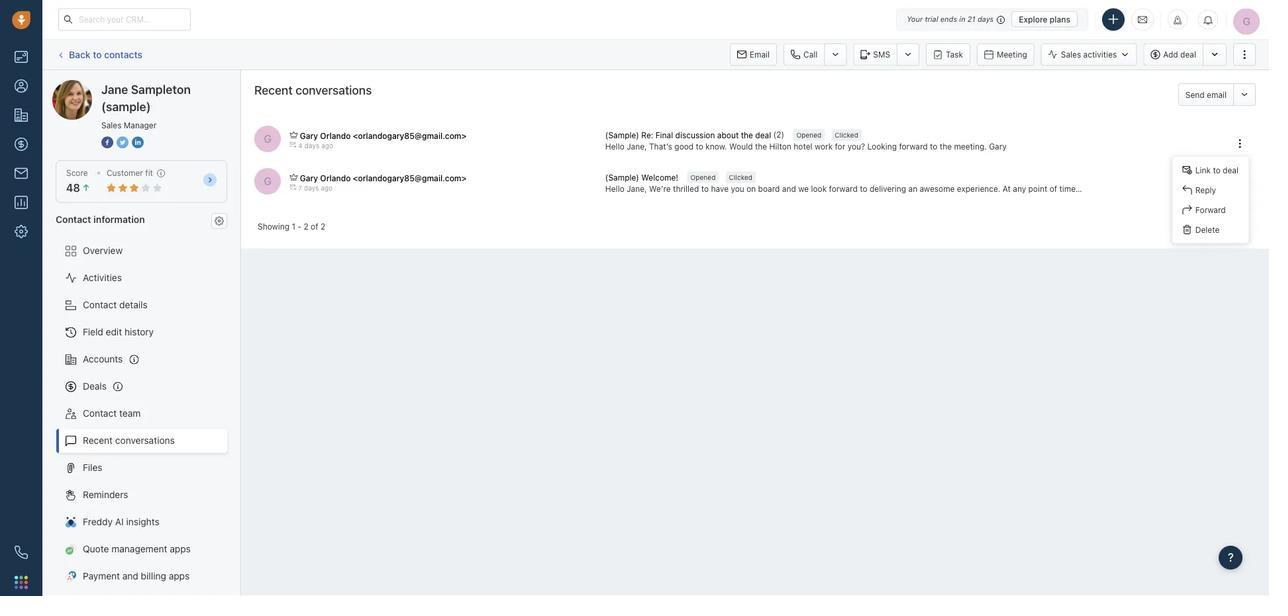 Task type: vqa. For each thing, say whether or not it's contained in the screenshot.
outgoing image to the bottom
yes



Task type: describe. For each thing, give the bounding box(es) containing it.
sales activities
[[1061, 50, 1117, 59]]

1 horizontal spatial opened
[[797, 131, 822, 139]]

deal inside button
[[1181, 50, 1197, 59]]

hotel
[[794, 142, 813, 151]]

to right the link
[[1213, 166, 1221, 175]]

Search your CRM... text field
[[58, 8, 191, 31]]

plans
[[1050, 15, 1071, 24]]

information
[[94, 214, 145, 225]]

add deal
[[1164, 50, 1197, 59]]

delete
[[1196, 225, 1220, 235]]

1 vertical spatial (sample)
[[101, 99, 151, 114]]

(sample) re: final discussion about the deal button
[[605, 130, 774, 141]]

for
[[835, 142, 846, 151]]

48 button
[[66, 182, 91, 195]]

accounts
[[83, 354, 123, 365]]

add deal button
[[1144, 43, 1203, 66]]

contact team
[[83, 408, 141, 419]]

call button
[[784, 43, 824, 66]]

jane sampleton (sample) down contacts
[[79, 80, 188, 91]]

(sample) welcome!
[[605, 173, 678, 182]]

2 2 from the left
[[321, 222, 325, 231]]

your
[[907, 15, 923, 24]]

add
[[1164, 50, 1178, 59]]

call
[[804, 50, 818, 59]]

days for (sample) welcome!
[[304, 185, 319, 192]]

billing
[[141, 571, 166, 582]]

<orlandogary85@gmail.com> for (sample) re: final discussion about the deal
[[353, 131, 467, 140]]

score
[[66, 169, 88, 178]]

re:
[[642, 131, 654, 140]]

sales for sales activities
[[1061, 50, 1081, 59]]

field edit history
[[83, 327, 154, 338]]

back to contacts link
[[56, 44, 143, 65]]

outgoing image
[[290, 184, 296, 191]]

email
[[1207, 90, 1227, 99]]

insights
[[126, 517, 160, 528]]

ai
[[115, 517, 124, 528]]

(sample) for (sample) welcome!
[[605, 173, 639, 182]]

know.
[[706, 142, 727, 151]]

hello
[[605, 142, 625, 151]]

2 horizontal spatial the
[[940, 142, 952, 151]]

task
[[946, 50, 963, 59]]

1 vertical spatial apps
[[169, 571, 190, 582]]

email
[[750, 50, 770, 59]]

hello jane, that's good to know. would the hilton hotel work for you? looking forward to the meeting. gary
[[605, 142, 1007, 151]]

1 horizontal spatial conversations
[[296, 83, 372, 97]]

meeting.
[[954, 142, 987, 151]]

days for (sample) re: final discussion about the deal
[[305, 142, 320, 150]]

forward
[[1196, 205, 1226, 215]]

call link
[[784, 43, 824, 66]]

contact details
[[83, 300, 148, 311]]

7 days ago
[[298, 185, 333, 192]]

0 horizontal spatial recent
[[83, 436, 113, 447]]

ago for (sample) welcome!
[[321, 185, 333, 192]]

jane,
[[627, 142, 647, 151]]

freddy
[[83, 517, 113, 528]]

twitter circled image
[[117, 135, 129, 149]]

contact information
[[56, 214, 145, 225]]

4
[[298, 142, 303, 150]]

you?
[[848, 142, 865, 151]]

sms
[[873, 50, 891, 59]]

sales for sales manager
[[101, 121, 122, 130]]

jane inside jane sampleton (sample)
[[101, 82, 128, 96]]

orlando for (sample) re: final discussion about the deal
[[320, 131, 351, 140]]

phone element
[[8, 540, 34, 566]]

reminders
[[83, 490, 128, 501]]

contacts
[[104, 49, 142, 60]]

sms button
[[854, 43, 897, 66]]

deal inside (sample) re: final discussion about the deal (2)
[[755, 131, 771, 140]]

<orlandogary85@gmail.com> for (sample) welcome!
[[353, 174, 467, 183]]

-
[[298, 222, 302, 231]]

reply
[[1196, 186, 1216, 195]]

sampleton down contacts
[[102, 80, 147, 91]]

back to contacts
[[69, 49, 142, 60]]

2 vertical spatial deal
[[1223, 166, 1239, 175]]

(sample) for (sample) re: final discussion about the deal (2)
[[605, 131, 639, 140]]

(2)
[[774, 130, 784, 139]]

field
[[83, 327, 103, 338]]

facebook circled image
[[101, 135, 113, 149]]

sampleton up manager
[[131, 82, 191, 96]]

to inside back to contacts link
[[93, 49, 102, 60]]

final
[[656, 131, 673, 140]]

0 vertical spatial days
[[978, 15, 994, 24]]

fit
[[145, 169, 153, 178]]

work
[[815, 142, 833, 151]]

1 vertical spatial recent conversations
[[83, 436, 175, 447]]

1
[[292, 222, 296, 231]]

contact for contact team
[[83, 408, 117, 419]]

email button
[[730, 43, 777, 66]]

contact for contact details
[[83, 300, 117, 311]]

gary orlando <orlandogary85@gmail.com> for (sample) re: final discussion about the deal
[[300, 131, 467, 140]]

1 horizontal spatial recent conversations
[[254, 83, 372, 97]]

(sample) welcome! link
[[605, 172, 681, 183]]

1 vertical spatial clicked
[[729, 174, 753, 181]]

send email button
[[1179, 83, 1234, 106]]

phone image
[[15, 547, 28, 560]]

meeting button
[[977, 43, 1035, 66]]

quote
[[83, 544, 109, 555]]

history
[[125, 327, 154, 338]]

and
[[122, 571, 138, 582]]

linkedin circled image
[[132, 135, 144, 149]]

to right forward
[[930, 142, 938, 151]]



Task type: locate. For each thing, give the bounding box(es) containing it.
0 horizontal spatial recent conversations
[[83, 436, 175, 447]]

payment and billing apps
[[83, 571, 190, 582]]

showing
[[258, 222, 290, 231]]

deals
[[83, 381, 107, 392]]

1 vertical spatial orlando
[[320, 174, 351, 183]]

freddy ai insights
[[83, 517, 160, 528]]

(sample) re: final discussion about the deal link
[[605, 130, 774, 141]]

0 vertical spatial conversations
[[296, 83, 372, 97]]

ends
[[941, 15, 957, 24]]

recent up files
[[83, 436, 113, 447]]

1 <orlandogary85@gmail.com> from the top
[[353, 131, 467, 140]]

would
[[729, 142, 753, 151]]

gary up the 7 days ago
[[300, 174, 318, 183]]

recent up outgoing image
[[254, 83, 293, 97]]

discussion
[[676, 131, 715, 140]]

the
[[741, 131, 753, 140], [755, 142, 767, 151], [940, 142, 952, 151]]

email image
[[1138, 14, 1148, 25]]

(sample) down the hello
[[605, 173, 639, 182]]

2 orlando from the top
[[320, 174, 351, 183]]

0 horizontal spatial sales
[[101, 121, 122, 130]]

48
[[66, 182, 80, 195]]

showing 1 - 2 of 2
[[258, 222, 325, 231]]

jane down contacts
[[101, 82, 128, 96]]

gary
[[300, 131, 318, 140], [989, 142, 1007, 151], [300, 174, 318, 183]]

1 2 from the left
[[304, 222, 309, 231]]

0 vertical spatial sales
[[1061, 50, 1081, 59]]

2 horizontal spatial deal
[[1223, 166, 1239, 175]]

hilton
[[770, 142, 792, 151]]

link
[[1196, 166, 1211, 175]]

1 horizontal spatial 2
[[321, 222, 325, 231]]

(sample) up manager
[[150, 80, 188, 91]]

the left hilton
[[755, 142, 767, 151]]

<orlandogary85@gmail.com>
[[353, 131, 467, 140], [353, 174, 467, 183]]

0 vertical spatial gary orlando <orlandogary85@gmail.com>
[[300, 131, 467, 140]]

2 (sample) from the top
[[605, 173, 639, 182]]

sales up facebook circled icon
[[101, 121, 122, 130]]

(sample)
[[150, 80, 188, 91], [101, 99, 151, 114]]

gary up 4 days ago
[[300, 131, 318, 140]]

sales left activities
[[1061, 50, 1081, 59]]

deal right add at right top
[[1181, 50, 1197, 59]]

activities
[[1084, 50, 1117, 59]]

contact
[[56, 214, 91, 225], [83, 300, 117, 311], [83, 408, 117, 419]]

explore plans link
[[1012, 11, 1078, 27]]

orlando up the 7 days ago
[[320, 174, 351, 183]]

1 horizontal spatial jane
[[101, 82, 128, 96]]

0 vertical spatial orlando
[[320, 131, 351, 140]]

1 horizontal spatial recent
[[254, 83, 293, 97]]

deal left (2) in the right of the page
[[755, 131, 771, 140]]

2 vertical spatial gary
[[300, 174, 318, 183]]

clicked up for
[[835, 131, 859, 139]]

send
[[1186, 90, 1205, 99]]

2 right -
[[304, 222, 309, 231]]

opened
[[797, 131, 822, 139], [691, 174, 716, 181]]

payment
[[83, 571, 120, 582]]

1 vertical spatial gary orlando <orlandogary85@gmail.com>
[[300, 174, 467, 183]]

1 horizontal spatial deal
[[1181, 50, 1197, 59]]

0 vertical spatial recent conversations
[[254, 83, 372, 97]]

(sample) up sales manager
[[101, 99, 151, 114]]

jane sampleton (sample)
[[79, 80, 188, 91], [101, 82, 191, 114]]

(sample)
[[605, 131, 639, 140], [605, 173, 639, 182]]

4 days ago
[[298, 142, 333, 150]]

conversations
[[296, 83, 372, 97], [115, 436, 175, 447]]

conversations up 4 days ago
[[296, 83, 372, 97]]

that's
[[649, 142, 672, 151]]

jane down back
[[79, 80, 99, 91]]

0 horizontal spatial the
[[741, 131, 753, 140]]

details
[[119, 300, 148, 311]]

back
[[69, 49, 90, 60]]

(sample) re: final discussion about the deal (2)
[[605, 130, 784, 140]]

sampleton
[[102, 80, 147, 91], [131, 82, 191, 96]]

1 horizontal spatial sales
[[1061, 50, 1081, 59]]

contact for contact information
[[56, 214, 91, 225]]

2 vertical spatial days
[[304, 185, 319, 192]]

days right the 7
[[304, 185, 319, 192]]

overview
[[83, 246, 123, 256]]

contact down 48
[[56, 214, 91, 225]]

orlando for (sample) welcome!
[[320, 174, 351, 183]]

0 vertical spatial deal
[[1181, 50, 1197, 59]]

(sample) welcome! button
[[605, 172, 681, 183]]

to
[[93, 49, 102, 60], [696, 142, 704, 151], [930, 142, 938, 151], [1213, 166, 1221, 175]]

gary for (sample) re: final discussion about the deal
[[300, 131, 318, 140]]

2 right of
[[321, 222, 325, 231]]

0 vertical spatial (sample)
[[605, 131, 639, 140]]

deal
[[1181, 50, 1197, 59], [755, 131, 771, 140], [1223, 166, 1239, 175]]

trial
[[925, 15, 939, 24]]

jane sampleton (sample) up manager
[[101, 82, 191, 114]]

to right back
[[93, 49, 102, 60]]

0 vertical spatial contact
[[56, 214, 91, 225]]

files
[[83, 463, 102, 474]]

1 vertical spatial ago
[[321, 185, 333, 192]]

1 vertical spatial deal
[[755, 131, 771, 140]]

0 vertical spatial ago
[[321, 142, 333, 150]]

(sample) up the hello
[[605, 131, 639, 140]]

ago right 4
[[321, 142, 333, 150]]

1 horizontal spatial the
[[755, 142, 767, 151]]

orlando up 4 days ago
[[320, 131, 351, 140]]

days right 4
[[305, 142, 320, 150]]

explore plans
[[1019, 15, 1071, 24]]

1 horizontal spatial clicked
[[835, 131, 859, 139]]

0 vertical spatial <orlandogary85@gmail.com>
[[353, 131, 467, 140]]

ago right the 7
[[321, 185, 333, 192]]

customer
[[107, 169, 143, 178]]

apps right management
[[170, 544, 191, 555]]

to down discussion
[[696, 142, 704, 151]]

2
[[304, 222, 309, 231], [321, 222, 325, 231]]

days
[[978, 15, 994, 24], [305, 142, 320, 150], [304, 185, 319, 192]]

21
[[968, 15, 976, 24]]

contact down deals
[[83, 408, 117, 419]]

1 gary orlando <orlandogary85@gmail.com> from the top
[[300, 131, 467, 140]]

1 (sample) from the top
[[605, 131, 639, 140]]

manager
[[124, 121, 157, 130]]

recent
[[254, 83, 293, 97], [83, 436, 113, 447]]

the inside (sample) re: final discussion about the deal (2)
[[741, 131, 753, 140]]

2 <orlandogary85@gmail.com> from the top
[[353, 174, 467, 183]]

1 vertical spatial conversations
[[115, 436, 175, 447]]

1 vertical spatial (sample)
[[605, 173, 639, 182]]

welcome!
[[642, 173, 678, 182]]

0 vertical spatial recent
[[254, 83, 293, 97]]

meeting
[[997, 50, 1027, 59]]

sales activities button
[[1041, 43, 1144, 66], [1041, 43, 1137, 66]]

1 vertical spatial sales
[[101, 121, 122, 130]]

gary for (sample) welcome!
[[300, 174, 318, 183]]

0 vertical spatial apps
[[170, 544, 191, 555]]

recent conversations up 4 days ago
[[254, 83, 372, 97]]

2 gary orlando <orlandogary85@gmail.com> from the top
[[300, 174, 467, 183]]

link to deal
[[1196, 166, 1239, 175]]

quote management apps
[[83, 544, 191, 555]]

0 horizontal spatial opened
[[691, 174, 716, 181]]

0 vertical spatial opened
[[797, 131, 822, 139]]

deal right the link
[[1223, 166, 1239, 175]]

freshworks switcher image
[[15, 577, 28, 590]]

apps right billing
[[169, 571, 190, 582]]

2 vertical spatial contact
[[83, 408, 117, 419]]

the left meeting.
[[940, 142, 952, 151]]

0 horizontal spatial clicked
[[729, 174, 753, 181]]

outgoing image
[[290, 142, 296, 148]]

0 horizontal spatial deal
[[755, 131, 771, 140]]

mng settings image
[[215, 216, 224, 226]]

of
[[311, 222, 318, 231]]

gary right meeting.
[[989, 142, 1007, 151]]

opened up hello jane, that's good to know. would the hilton hotel work for you? looking forward to the meeting. gary
[[797, 131, 822, 139]]

1 vertical spatial contact
[[83, 300, 117, 311]]

gary orlando <orlandogary85@gmail.com> for (sample) welcome!
[[300, 174, 467, 183]]

contact down activities
[[83, 300, 117, 311]]

good
[[675, 142, 694, 151]]

0 horizontal spatial conversations
[[115, 436, 175, 447]]

explore
[[1019, 15, 1048, 24]]

0 vertical spatial gary
[[300, 131, 318, 140]]

opened down know.
[[691, 174, 716, 181]]

0 horizontal spatial 2
[[304, 222, 309, 231]]

orlando
[[320, 131, 351, 140], [320, 174, 351, 183]]

1 vertical spatial days
[[305, 142, 320, 150]]

customer fit
[[107, 169, 153, 178]]

activities
[[83, 273, 122, 284]]

1 vertical spatial opened
[[691, 174, 716, 181]]

forward
[[899, 142, 928, 151]]

ago for (sample) re: final discussion about the deal
[[321, 142, 333, 150]]

0 vertical spatial (sample)
[[150, 80, 188, 91]]

task button
[[926, 43, 971, 66]]

0 vertical spatial clicked
[[835, 131, 859, 139]]

team
[[119, 408, 141, 419]]

clicked down would
[[729, 174, 753, 181]]

(sample) inside (sample) re: final discussion about the deal (2)
[[605, 131, 639, 140]]

send email
[[1186, 90, 1227, 99]]

conversations down team
[[115, 436, 175, 447]]

sales manager
[[101, 121, 157, 130]]

1 vertical spatial recent
[[83, 436, 113, 447]]

recent conversations down team
[[83, 436, 175, 447]]

1 vertical spatial gary
[[989, 142, 1007, 151]]

days right 21 on the top right of page
[[978, 15, 994, 24]]

(sample) inside button
[[605, 173, 639, 182]]

your trial ends in 21 days
[[907, 15, 994, 24]]

looking
[[868, 142, 897, 151]]

the up would
[[741, 131, 753, 140]]

1 orlando from the top
[[320, 131, 351, 140]]

0 horizontal spatial jane
[[79, 80, 99, 91]]

about
[[717, 131, 739, 140]]

1 vertical spatial <orlandogary85@gmail.com>
[[353, 174, 467, 183]]



